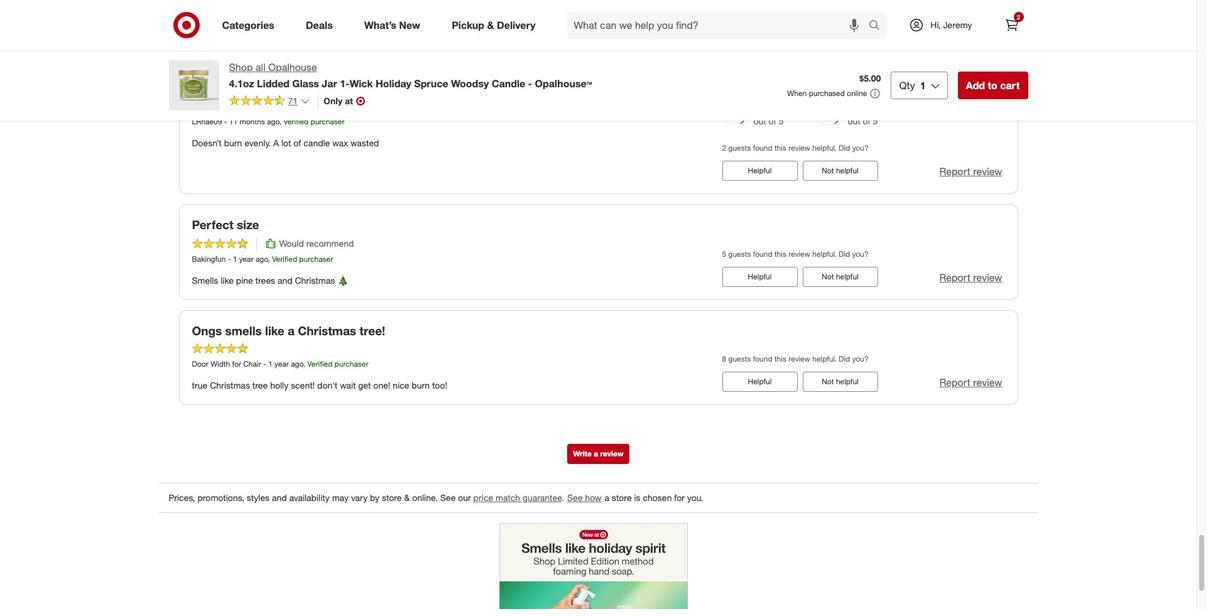 Task type: describe. For each thing, give the bounding box(es) containing it.
0 vertical spatial christmas
[[295, 275, 335, 286]]

categories
[[222, 19, 274, 31]]

woodsy
[[451, 77, 489, 90]]

0 horizontal spatial 5
[[722, 249, 726, 259]]

planning
[[545, 0, 578, 11]]

ongs smells like a christmas tree!
[[192, 323, 385, 338]]

pine
[[236, 275, 253, 286]]

report review for 2 guests found this review helpful. did you?
[[939, 165, 1002, 178]]

doesn't burn evenly. a lot of candle wax wasted
[[192, 138, 379, 148]]

few
[[637, 0, 651, 11]]

chosen
[[643, 492, 672, 503]]

chair
[[243, 359, 261, 368]]

helpful. for 2 guests found this review helpful. did you?
[[812, 143, 837, 153]]

perfect
[[192, 217, 233, 232]]

1 horizontal spatial 5
[[779, 115, 784, 126]]

2 vertical spatial christmas
[[210, 380, 250, 391]]

add
[[966, 79, 985, 92]]

helpful button for 5
[[722, 267, 797, 287]]

2 horizontal spatial 5
[[873, 115, 878, 126]]

a up the door width for chair - 1 year ago , verified purchaser
[[288, 323, 295, 338]]

up
[[302, 0, 312, 11]]

lot
[[281, 138, 291, 148]]

search
[[863, 20, 894, 32]]

for inside loved this smell. we ended up going through the candle quickly this season, so definitely planning to purchase a few for next year.
[[653, 0, 664, 11]]

🎄
[[337, 275, 349, 286]]

did for 5 guests found this review helpful. did you?
[[839, 249, 850, 259]]

helpful button for 2
[[722, 161, 797, 181]]

not helpful for 5 guests found this review helpful. did you?
[[822, 272, 859, 281]]

ago for perfect size
[[256, 254, 268, 264]]

all
[[256, 61, 265, 73]]

evenly.
[[245, 138, 271, 148]]

4.1oz
[[229, 77, 254, 90]]

not helpful button for 4 guests found this review helpful. did you?
[[802, 23, 878, 43]]

opalhouse™
[[535, 77, 592, 90]]

smell.
[[235, 0, 257, 11]]

shop
[[229, 61, 253, 73]]

next
[[666, 0, 683, 11]]

0 vertical spatial recommend
[[321, 100, 369, 111]]

hi, jeremy
[[931, 19, 972, 30]]

8 guests found this review helpful. did you?
[[722, 354, 869, 363]]

- right chair at bottom
[[263, 359, 266, 368]]

pickup
[[452, 19, 484, 31]]

report for 4 guests found this review helpful. did you?
[[939, 28, 970, 40]]

only at
[[324, 95, 353, 106]]

ongs
[[192, 323, 222, 338]]

get
[[358, 380, 371, 391]]

1 see from the left
[[440, 492, 456, 503]]

1 store from the left
[[382, 492, 402, 503]]

price match guarantee link
[[473, 492, 562, 503]]

qty 1
[[899, 79, 926, 92]]

may
[[332, 492, 349, 503]]

this for 5
[[774, 249, 786, 259]]

how
[[585, 492, 602, 503]]

helpful for 4
[[748, 28, 772, 38]]

report review button for 4 guests found this review helpful. did you?
[[939, 27, 1002, 41]]

image of 4.1oz lidded glass jar 1-wick holiday spruce woodsy candle - opalhouse™ image
[[169, 60, 219, 111]]

months
[[240, 117, 265, 126]]

hi,
[[931, 19, 941, 30]]

did for 8 guests found this review helpful. did you?
[[839, 354, 850, 363]]

vary
[[351, 492, 368, 503]]

promotions,
[[198, 492, 244, 503]]

size
[[237, 217, 259, 232]]

not
[[306, 100, 319, 111]]

2 horizontal spatial of
[[863, 115, 870, 126]]

found for 2
[[753, 143, 772, 153]]

what's new
[[364, 19, 420, 31]]

this for 8
[[774, 354, 786, 363]]

quickly
[[416, 0, 443, 11]]

would for candle
[[279, 100, 304, 111]]

spruce
[[414, 77, 448, 90]]

write a review button
[[567, 444, 629, 464]]

71 link
[[229, 95, 310, 109]]

through
[[339, 0, 370, 11]]

4
[[722, 6, 726, 15]]

helpful for 8 guests found this review helpful. did you?
[[836, 377, 859, 386]]

not helpful button for 2 guests found this review helpful. did you?
[[802, 161, 878, 181]]

to inside "button"
[[988, 79, 997, 92]]

11
[[229, 117, 238, 126]]

see how button
[[567, 491, 602, 505]]

perfect size
[[192, 217, 259, 232]]

ended
[[275, 0, 300, 11]]

.
[[562, 492, 564, 503]]

guests for 5
[[728, 249, 751, 259]]

helpful for 5
[[748, 272, 772, 281]]

when purchased online
[[787, 89, 867, 98]]

2 guests found this review helpful. did you?
[[722, 143, 869, 153]]

would not recommend
[[279, 100, 369, 111]]

5 guests found this review helpful. did you?
[[722, 249, 869, 259]]

0 horizontal spatial year
[[239, 254, 253, 264]]

helpful for 2 guests found this review helpful. did you?
[[836, 166, 859, 175]]

4 guests found this review helpful. did you?
[[722, 6, 869, 15]]

nice
[[393, 380, 409, 391]]

1 vertical spatial &
[[404, 492, 410, 503]]

purchaser for perfect size
[[299, 254, 333, 264]]

1 vertical spatial christmas
[[298, 323, 356, 338]]

search button
[[863, 11, 894, 41]]

report review for 5 guests found this review helpful. did you?
[[939, 271, 1002, 284]]

opalhouse
[[268, 61, 317, 73]]

not helpful for 8 guests found this review helpful. did you?
[[822, 377, 859, 386]]

lrhae09 - 11 months ago , verified purchaser
[[192, 117, 345, 126]]

1 out from the left
[[753, 115, 766, 126]]

shop all opalhouse 4.1oz lidded glass jar 1-wick holiday spruce woodsy candle - opalhouse™
[[229, 61, 592, 90]]

only
[[324, 95, 342, 106]]

this for 2
[[774, 143, 786, 153]]

0 horizontal spatial candle
[[192, 80, 232, 94]]

at
[[345, 95, 353, 106]]

0 vertical spatial burn
[[224, 138, 242, 148]]

2 horizontal spatial ,
[[303, 359, 305, 368]]

jar
[[322, 77, 337, 90]]

our
[[458, 492, 471, 503]]

report for 8 guests found this review helpful. did you?
[[939, 376, 970, 389]]

0 vertical spatial 1
[[920, 79, 926, 92]]

1 horizontal spatial 1
[[268, 359, 272, 368]]

purchase
[[591, 0, 627, 11]]

report review for 8 guests found this review helpful. did you?
[[939, 376, 1002, 389]]

year.
[[192, 13, 210, 23]]

price
[[473, 492, 493, 503]]

a right how
[[605, 492, 609, 503]]

availability
[[289, 492, 330, 503]]

the
[[372, 0, 384, 11]]

review inside "button"
[[600, 449, 624, 458]]

not helpful for 2 guests found this review helpful. did you?
[[822, 166, 859, 175]]

so
[[495, 0, 504, 11]]

you? for 2 guests found this review helpful. did you?
[[852, 143, 869, 153]]

scent!
[[291, 380, 315, 391]]

advertisement region
[[499, 523, 688, 609]]

not helpful button for 8 guests found this review helpful. did you?
[[802, 372, 878, 392]]

qty
[[899, 79, 915, 92]]

ago for candle
[[267, 117, 279, 126]]

lidded
[[257, 77, 289, 90]]



Task type: vqa. For each thing, say whether or not it's contained in the screenshot.
YOUR-
no



Task type: locate. For each thing, give the bounding box(es) containing it.
1 up pine
[[233, 254, 237, 264]]

report review button
[[939, 27, 1002, 41], [939, 165, 1002, 179], [939, 271, 1002, 285], [939, 375, 1002, 390]]

not helpful button
[[802, 23, 878, 43], [802, 161, 878, 181], [802, 267, 878, 287], [802, 372, 878, 392]]

2 helpful. from the top
[[812, 143, 837, 153]]

1 not helpful button from the top
[[802, 23, 878, 43]]

4 found from the top
[[753, 354, 772, 363]]

- right bakingfun
[[228, 254, 231, 264]]

bakingfun
[[192, 254, 226, 264]]

not down 4 guests found this review helpful. did you? at the top right
[[822, 28, 834, 38]]

helpful button down 4 guests found this review helpful. did you? at the top right
[[722, 23, 797, 43]]

you? for 4 guests found this review helpful. did you?
[[852, 6, 869, 15]]

candle
[[387, 0, 413, 11], [304, 138, 330, 148]]

helpful left search button
[[836, 28, 859, 38]]

2 not helpful from the top
[[822, 166, 859, 175]]

3 helpful. from the top
[[812, 249, 837, 259]]

is
[[634, 492, 640, 503]]

1 horizontal spatial of
[[769, 115, 776, 126]]

- left 11
[[224, 117, 227, 126]]

not helpful down the '8 guests found this review helpful. did you?'
[[822, 377, 859, 386]]

helpful for 2
[[748, 166, 772, 175]]

0 vertical spatial year
[[239, 254, 253, 264]]

0 horizontal spatial out of 5
[[753, 115, 784, 126]]

candle up what's new link
[[387, 0, 413, 11]]

What can we help you find? suggestions appear below search field
[[566, 11, 872, 39]]

wasted
[[351, 138, 379, 148]]

1 horizontal spatial like
[[265, 323, 284, 338]]

3 report from the top
[[939, 271, 970, 284]]

2 you? from the top
[[852, 143, 869, 153]]

not for 2 guests found this review helpful. did you?
[[822, 166, 834, 175]]

1 vertical spatial recommend
[[306, 238, 354, 249]]

helpful
[[836, 28, 859, 38], [836, 166, 859, 175], [836, 272, 859, 281], [836, 377, 859, 386]]

- inside shop all opalhouse 4.1oz lidded glass jar 1-wick holiday spruce woodsy candle - opalhouse™
[[528, 77, 532, 90]]

1 you? from the top
[[852, 6, 869, 15]]

1 vertical spatial for
[[232, 359, 241, 368]]

add to cart
[[966, 79, 1020, 92]]

out of 5 down online
[[848, 115, 878, 126]]

wait
[[340, 380, 356, 391]]

0 vertical spatial for
[[653, 0, 664, 11]]

to inside loved this smell. we ended up going through the candle quickly this season, so definitely planning to purchase a few for next year.
[[581, 0, 588, 11]]

1 horizontal spatial burn
[[412, 380, 430, 391]]

found for 4
[[753, 6, 772, 15]]

2 out from the left
[[848, 115, 860, 126]]

verified up the true christmas tree holly scent! don't wait get one! nice burn too!
[[307, 359, 332, 368]]

out of 5 up 2 guests found this review helpful. did you? on the top right
[[753, 115, 784, 126]]

tree
[[252, 380, 268, 391]]

guests for 2
[[728, 143, 751, 153]]

0 horizontal spatial candle
[[304, 138, 330, 148]]

report review button for 8 guests found this review helpful. did you?
[[939, 375, 1002, 390]]

a
[[273, 138, 279, 148]]

store right "by"
[[382, 492, 402, 503]]

0 horizontal spatial for
[[232, 359, 241, 368]]

2 report from the top
[[939, 165, 970, 178]]

like left pine
[[221, 275, 234, 286]]

2 horizontal spatial 1
[[920, 79, 926, 92]]

3 found from the top
[[753, 249, 772, 259]]

you.
[[687, 492, 703, 503]]

guests
[[728, 6, 751, 15], [728, 143, 751, 153], [728, 249, 751, 259], [728, 354, 751, 363]]

0 vertical spatial would
[[279, 100, 304, 111]]

christmas left 🎄
[[295, 275, 335, 286]]

cart
[[1000, 79, 1020, 92]]

- left opalhouse™
[[528, 77, 532, 90]]

0 horizontal spatial of
[[294, 138, 301, 148]]

4 helpful from the top
[[748, 377, 772, 386]]

helpful. for 5 guests found this review helpful. did you?
[[812, 249, 837, 259]]

deals link
[[295, 11, 348, 39]]

helpful for 8
[[748, 377, 772, 386]]

not helpful button down 2 guests found this review helpful. did you? on the top right
[[802, 161, 878, 181]]

1 vertical spatial ,
[[268, 254, 270, 264]]

helpful for 4 guests found this review helpful. did you?
[[836, 28, 859, 38]]

, up the scent! in the bottom left of the page
[[303, 359, 305, 368]]

1 horizontal spatial 2
[[1017, 13, 1020, 21]]

1 vertical spatial 1
[[233, 254, 237, 264]]

, up doesn't burn evenly. a lot of candle wax wasted on the left top
[[279, 117, 281, 126]]

0 vertical spatial ,
[[279, 117, 281, 126]]

helpful button down 2 guests found this review helpful. did you? on the top right
[[722, 161, 797, 181]]

to
[[581, 0, 588, 11], [988, 79, 997, 92]]

2 would from the top
[[279, 238, 304, 249]]

guests for 4
[[728, 6, 751, 15]]

add to cart button
[[958, 72, 1028, 99]]

found
[[753, 6, 772, 15], [753, 143, 772, 153], [753, 249, 772, 259], [753, 354, 772, 363]]

helpful down 5 guests found this review helpful. did you?
[[748, 272, 772, 281]]

not for 4 guests found this review helpful. did you?
[[822, 28, 834, 38]]

report for 5 guests found this review helpful. did you?
[[939, 271, 970, 284]]

helpful down 2 guests found this review helpful. did you? on the top right
[[748, 166, 772, 175]]

helpful for 5 guests found this review helpful. did you?
[[836, 272, 859, 281]]

0 vertical spatial like
[[221, 275, 234, 286]]

not helpful button down 4 guests found this review helpful. did you? at the top right
[[802, 23, 878, 43]]

1 vertical spatial candle
[[304, 138, 330, 148]]

2 for 2
[[1017, 13, 1020, 21]]

1 helpful button from the top
[[722, 23, 797, 43]]

4 you? from the top
[[852, 354, 869, 363]]

write
[[573, 449, 592, 458]]

report review button for 5 guests found this review helpful. did you?
[[939, 271, 1002, 285]]

2 horizontal spatial for
[[674, 492, 685, 503]]

ago down 71 link
[[267, 117, 279, 126]]

found for 5
[[753, 249, 772, 259]]

delivery
[[497, 19, 536, 31]]

not helpful button for 5 guests found this review helpful. did you?
[[802, 267, 878, 287]]

see right .
[[567, 492, 583, 503]]

did
[[839, 6, 850, 15], [839, 143, 850, 153], [839, 249, 850, 259], [839, 354, 850, 363]]

1 horizontal spatial out
[[848, 115, 860, 126]]

3 did from the top
[[839, 249, 850, 259]]

2 vertical spatial verified
[[307, 359, 332, 368]]

this for 4
[[774, 6, 786, 15]]

guarantee
[[523, 492, 562, 503]]

we
[[260, 0, 272, 11]]

for left you.
[[674, 492, 685, 503]]

4 not helpful button from the top
[[802, 372, 878, 392]]

ago up trees
[[256, 254, 268, 264]]

4 not helpful from the top
[[822, 377, 859, 386]]

width
[[211, 359, 230, 368]]

smells
[[225, 323, 262, 338]]

true
[[192, 380, 207, 391]]

not for 8 guests found this review helpful. did you?
[[822, 377, 834, 386]]

would left not
[[279, 100, 304, 111]]

3 guests from the top
[[728, 249, 751, 259]]

you? for 8 guests found this review helpful. did you?
[[852, 354, 869, 363]]

not for 5 guests found this review helpful. did you?
[[822, 272, 834, 281]]

1 vertical spatial 2
[[722, 143, 726, 153]]

not helpful down 5 guests found this review helpful. did you?
[[822, 272, 859, 281]]

8
[[722, 354, 726, 363]]

, for perfect size
[[268, 254, 270, 264]]

candle up lrhae09
[[192, 80, 232, 94]]

0 horizontal spatial 1
[[233, 254, 237, 264]]

what's new link
[[354, 11, 436, 39]]

what's
[[364, 19, 396, 31]]

1 would from the top
[[279, 100, 304, 111]]

candle
[[492, 77, 525, 90], [192, 80, 232, 94]]

see
[[440, 492, 456, 503], [567, 492, 583, 503]]

candle inside shop all opalhouse 4.1oz lidded glass jar 1-wick holiday spruce woodsy candle - opalhouse™
[[492, 77, 525, 90]]

3 helpful from the top
[[836, 272, 859, 281]]

did for 4 guests found this review helpful. did you?
[[839, 6, 850, 15]]

1 not from the top
[[822, 28, 834, 38]]

and right trees
[[278, 275, 292, 286]]

report for 2 guests found this review helpful. did you?
[[939, 165, 970, 178]]

$5.00
[[860, 73, 881, 84]]

match
[[496, 492, 520, 503]]

1 vertical spatial ago
[[256, 254, 268, 264]]

0 horizontal spatial burn
[[224, 138, 242, 148]]

year up holly
[[275, 359, 289, 368]]

for right few
[[653, 0, 664, 11]]

1 vertical spatial would
[[279, 238, 304, 249]]

helpful button for 4
[[722, 23, 797, 43]]

1 horizontal spatial see
[[567, 492, 583, 503]]

a right write
[[594, 449, 598, 458]]

2 report review from the top
[[939, 165, 1002, 178]]

2 report review button from the top
[[939, 165, 1002, 179]]

2 out of 5 from the left
[[848, 115, 878, 126]]

4 report review from the top
[[939, 376, 1002, 389]]

& left the online.
[[404, 492, 410, 503]]

recommend down 1-
[[321, 100, 369, 111]]

, up the smells like pine trees and christmas 🎄
[[268, 254, 270, 264]]

0 horizontal spatial ,
[[268, 254, 270, 264]]

see left our
[[440, 492, 456, 503]]

2 not from the top
[[822, 166, 834, 175]]

of right lot
[[294, 138, 301, 148]]

when
[[787, 89, 807, 98]]

smells
[[192, 275, 218, 286]]

4 helpful. from the top
[[812, 354, 837, 363]]

, for candle
[[279, 117, 281, 126]]

2 vertical spatial for
[[674, 492, 685, 503]]

& right the pickup on the left of page
[[487, 19, 494, 31]]

1 horizontal spatial out of 5
[[848, 115, 878, 126]]

3 helpful button from the top
[[722, 267, 797, 287]]

3 not helpful button from the top
[[802, 267, 878, 287]]

burn down 11
[[224, 138, 242, 148]]

0 horizontal spatial store
[[382, 492, 402, 503]]

4 helpful button from the top
[[722, 372, 797, 392]]

helpful down 4 guests found this review helpful. did you? at the top right
[[748, 28, 772, 38]]

4 helpful from the top
[[836, 377, 859, 386]]

1 report review from the top
[[939, 28, 1002, 40]]

holly
[[270, 380, 288, 391]]

2 helpful from the top
[[748, 166, 772, 175]]

would for perfect size
[[279, 238, 304, 249]]

1 horizontal spatial candle
[[492, 77, 525, 90]]

not helpful button down 5 guests found this review helpful. did you?
[[802, 267, 878, 287]]

2 vertical spatial ago
[[291, 359, 303, 368]]

1 horizontal spatial year
[[275, 359, 289, 368]]

online
[[847, 89, 867, 98]]

2 store from the left
[[612, 492, 632, 503]]

you? for 5 guests found this review helpful. did you?
[[852, 249, 869, 259]]

0 horizontal spatial like
[[221, 275, 234, 286]]

verified for candle
[[283, 117, 309, 126]]

found for 8
[[753, 354, 772, 363]]

jeremy
[[943, 19, 972, 30]]

bakingfun - 1 year ago , verified purchaser
[[192, 254, 333, 264]]

guests for 8
[[728, 354, 751, 363]]

like right smells
[[265, 323, 284, 338]]

0 horizontal spatial out
[[753, 115, 766, 126]]

and right styles
[[272, 492, 287, 503]]

1 horizontal spatial for
[[653, 0, 664, 11]]

store
[[382, 492, 402, 503], [612, 492, 632, 503]]

verified down 71
[[283, 117, 309, 126]]

1 vertical spatial and
[[272, 492, 287, 503]]

don't
[[317, 380, 337, 391]]

to right add
[[988, 79, 997, 92]]

lrhae09
[[192, 117, 222, 126]]

2 vertical spatial ,
[[303, 359, 305, 368]]

4 not from the top
[[822, 377, 834, 386]]

2 vertical spatial 1
[[268, 359, 272, 368]]

1 vertical spatial year
[[275, 359, 289, 368]]

ago up the scent! in the bottom left of the page
[[291, 359, 303, 368]]

store left is
[[612, 492, 632, 503]]

purchaser
[[311, 117, 345, 126], [299, 254, 333, 264], [335, 359, 368, 368]]

helpful button
[[722, 23, 797, 43], [722, 161, 797, 181], [722, 267, 797, 287], [722, 372, 797, 392]]

71
[[288, 95, 298, 106]]

recommend up 🎄
[[306, 238, 354, 249]]

helpful. for 8 guests found this review helpful. did you?
[[812, 354, 837, 363]]

1 horizontal spatial ,
[[279, 117, 281, 126]]

purchaser up "wait"
[[335, 359, 368, 368]]

helpful. for 4 guests found this review helpful. did you?
[[812, 6, 837, 15]]

not helpful for 4 guests found this review helpful. did you?
[[822, 28, 859, 38]]

4 did from the top
[[839, 354, 850, 363]]

burn left too!
[[412, 380, 430, 391]]

of up 2 guests found this review helpful. did you? on the top right
[[769, 115, 776, 126]]

report review for 4 guests found this review helpful. did you?
[[939, 28, 1002, 40]]

a inside "button"
[[594, 449, 598, 458]]

3 helpful from the top
[[748, 272, 772, 281]]

2 link
[[998, 11, 1025, 39]]

0 vertical spatial candle
[[387, 0, 413, 11]]

loved
[[192, 0, 216, 11]]

2 found from the top
[[753, 143, 772, 153]]

write a review
[[573, 449, 624, 458]]

1 vertical spatial purchaser
[[299, 254, 333, 264]]

smells like pine trees and christmas 🎄
[[192, 275, 349, 286]]

definitely
[[507, 0, 542, 11]]

verified up the smells like pine trees and christmas 🎄
[[272, 254, 297, 264]]

did for 2 guests found this review helpful. did you?
[[839, 143, 850, 153]]

1 horizontal spatial to
[[988, 79, 997, 92]]

helpful down the '8 guests found this review helpful. did you?'
[[836, 377, 859, 386]]

1 report from the top
[[939, 28, 970, 40]]

1 horizontal spatial &
[[487, 19, 494, 31]]

1 right qty
[[920, 79, 926, 92]]

0 vertical spatial purchaser
[[311, 117, 345, 126]]

0 horizontal spatial see
[[440, 492, 456, 503]]

would up bakingfun - 1 year ago , verified purchaser
[[279, 238, 304, 249]]

door width for chair - 1 year ago , verified purchaser
[[192, 359, 368, 368]]

out down online
[[848, 115, 860, 126]]

true christmas tree holly scent! don't wait get one! nice burn too!
[[192, 380, 447, 391]]

2 did from the top
[[839, 143, 850, 153]]

for left chair at bottom
[[232, 359, 241, 368]]

1 vertical spatial verified
[[272, 254, 297, 264]]

of down online
[[863, 115, 870, 126]]

1 horizontal spatial store
[[612, 492, 632, 503]]

a left few
[[630, 0, 635, 11]]

glass
[[292, 77, 319, 90]]

out up 2 guests found this review helpful. did you? on the top right
[[753, 115, 766, 126]]

holiday
[[376, 77, 411, 90]]

1 horizontal spatial candle
[[387, 0, 413, 11]]

recommend
[[321, 100, 369, 111], [306, 238, 354, 249]]

0 vertical spatial and
[[278, 275, 292, 286]]

to right planning
[[581, 0, 588, 11]]

0 vertical spatial ago
[[267, 117, 279, 126]]

verified for perfect size
[[272, 254, 297, 264]]

online.
[[412, 492, 438, 503]]

0 vertical spatial verified
[[283, 117, 309, 126]]

purchaser down would recommend
[[299, 254, 333, 264]]

and
[[278, 275, 292, 286], [272, 492, 287, 503]]

1 report review button from the top
[[939, 27, 1002, 41]]

going
[[315, 0, 337, 11]]

2 guests from the top
[[728, 143, 751, 153]]

purchaser down "would not recommend"
[[311, 117, 345, 126]]

0 horizontal spatial 2
[[722, 143, 726, 153]]

candle inside loved this smell. we ended up going through the candle quickly this season, so definitely planning to purchase a few for next year.
[[387, 0, 413, 11]]

wick
[[350, 77, 373, 90]]

1 vertical spatial burn
[[412, 380, 430, 391]]

1 right chair at bottom
[[268, 359, 272, 368]]

candle right woodsy
[[492, 77, 525, 90]]

christmas down width
[[210, 380, 250, 391]]

pickup & delivery
[[452, 19, 536, 31]]

0 horizontal spatial &
[[404, 492, 410, 503]]

1 found from the top
[[753, 6, 772, 15]]

purchaser for candle
[[311, 117, 345, 126]]

review
[[789, 6, 810, 15], [973, 28, 1002, 40], [789, 143, 810, 153], [973, 165, 1002, 178], [789, 249, 810, 259], [973, 271, 1002, 284], [789, 354, 810, 363], [973, 376, 1002, 389], [600, 449, 624, 458]]

a inside loved this smell. we ended up going through the candle quickly this season, so definitely planning to purchase a few for next year.
[[630, 0, 635, 11]]

1 helpful from the top
[[748, 28, 772, 38]]

0 vertical spatial &
[[487, 19, 494, 31]]

you?
[[852, 6, 869, 15], [852, 143, 869, 153], [852, 249, 869, 259], [852, 354, 869, 363]]

3 report review from the top
[[939, 271, 1002, 284]]

4 guests from the top
[[728, 354, 751, 363]]

report review button for 2 guests found this review helpful. did you?
[[939, 165, 1002, 179]]

helpful button down the '8 guests found this review helpful. did you?'
[[722, 372, 797, 392]]

trees
[[255, 275, 275, 286]]

0 horizontal spatial to
[[581, 0, 588, 11]]

not down the '8 guests found this review helpful. did you?'
[[822, 377, 834, 386]]

christmas
[[295, 275, 335, 286], [298, 323, 356, 338], [210, 380, 250, 391]]

1 vertical spatial like
[[265, 323, 284, 338]]

1 did from the top
[[839, 6, 850, 15]]

helpful down the '8 guests found this review helpful. did you?'
[[748, 377, 772, 386]]

1 helpful. from the top
[[812, 6, 837, 15]]

0 vertical spatial 2
[[1017, 13, 1020, 21]]

2 for 2 guests found this review helpful. did you?
[[722, 143, 726, 153]]

year up pine
[[239, 254, 253, 264]]

helpful button down 5 guests found this review helpful. did you?
[[722, 267, 797, 287]]

4 report review button from the top
[[939, 375, 1002, 390]]

styles
[[247, 492, 270, 503]]

not down 5 guests found this review helpful. did you?
[[822, 272, 834, 281]]

2 helpful from the top
[[836, 166, 859, 175]]

1 guests from the top
[[728, 6, 751, 15]]

2 helpful button from the top
[[722, 161, 797, 181]]

3 report review button from the top
[[939, 271, 1002, 285]]

not down 2 guests found this review helpful. did you? on the top right
[[822, 166, 834, 175]]

categories link
[[211, 11, 290, 39]]

helpful down 2 guests found this review helpful. did you? on the top right
[[836, 166, 859, 175]]

not helpful down 2 guests found this review helpful. did you? on the top right
[[822, 166, 859, 175]]

1 helpful from the top
[[836, 28, 859, 38]]

candle left wax
[[304, 138, 330, 148]]

4 report from the top
[[939, 376, 970, 389]]

not helpful left search button
[[822, 28, 859, 38]]

not helpful button down the '8 guests found this review helpful. did you?'
[[802, 372, 878, 392]]

prices, promotions, styles and availability may vary by store & online. see our price match guarantee . see how a store is chosen for you.
[[169, 492, 703, 503]]

3 not from the top
[[822, 272, 834, 281]]

not helpful
[[822, 28, 859, 38], [822, 166, 859, 175], [822, 272, 859, 281], [822, 377, 859, 386]]

1 not helpful from the top
[[822, 28, 859, 38]]

doesn't
[[192, 138, 222, 148]]

christmas left tree!
[[298, 323, 356, 338]]

0 vertical spatial to
[[581, 0, 588, 11]]

2 see from the left
[[567, 492, 583, 503]]

helpful button for 8
[[722, 372, 797, 392]]

3 you? from the top
[[852, 249, 869, 259]]

3 not helpful from the top
[[822, 272, 859, 281]]

1 vertical spatial to
[[988, 79, 997, 92]]

out of 5
[[753, 115, 784, 126], [848, 115, 878, 126]]

1 out of 5 from the left
[[753, 115, 784, 126]]

2 not helpful button from the top
[[802, 161, 878, 181]]

helpful down 5 guests found this review helpful. did you?
[[836, 272, 859, 281]]

,
[[279, 117, 281, 126], [268, 254, 270, 264], [303, 359, 305, 368]]

2 vertical spatial purchaser
[[335, 359, 368, 368]]

deals
[[306, 19, 333, 31]]



